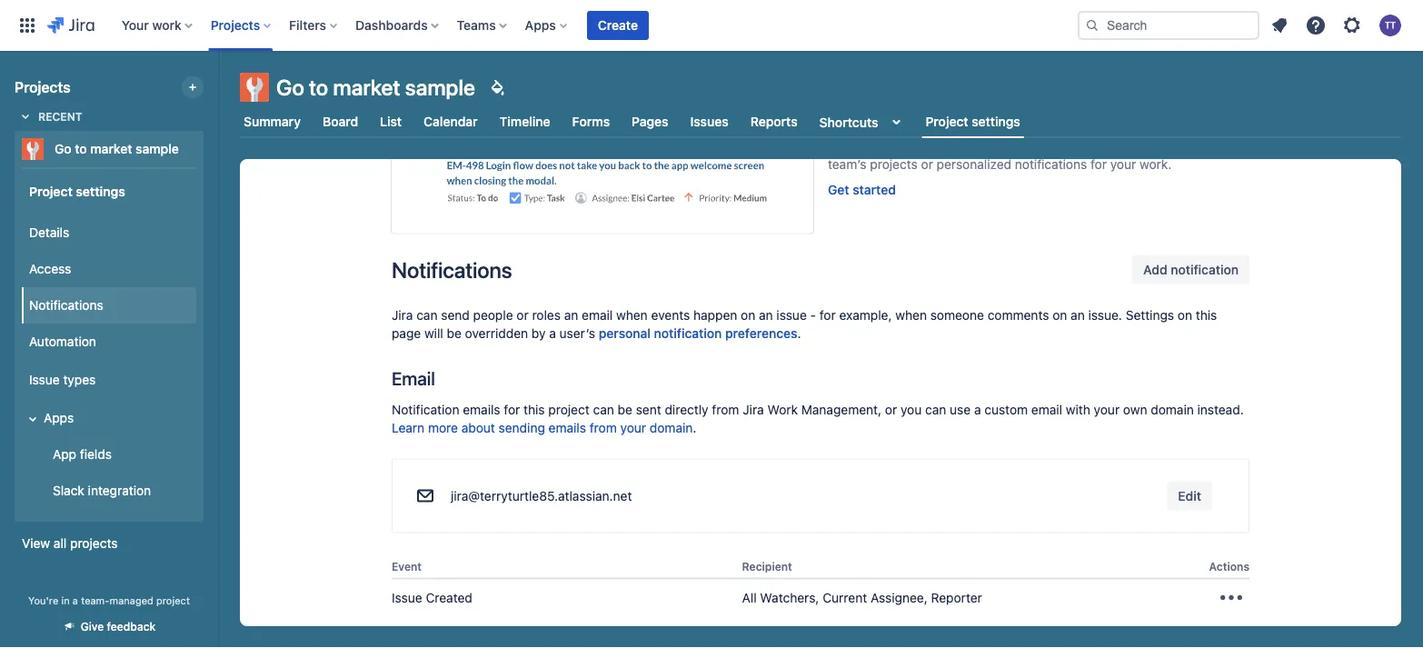 Task type: vqa. For each thing, say whether or not it's contained in the screenshot.
the top ALL WATCHERS, CURRENT ASSIGNEE, REPORTER
yes



Task type: locate. For each thing, give the bounding box(es) containing it.
or inside notification emails for this project can be sent directly from jira work management, or you can use a custom email with your own domain instead. learn more about sending emails from your domain .
[[885, 402, 898, 417]]

1 vertical spatial assignee,
[[871, 627, 928, 642]]

notifications up automation at the bottom
[[29, 298, 103, 313]]

sample up the calendar
[[405, 75, 475, 100]]

an up user's
[[564, 307, 579, 322]]

settings image
[[1342, 15, 1364, 36]]

0 horizontal spatial from
[[590, 420, 617, 435]]

issue.
[[1089, 307, 1123, 322]]

current for issue created
[[823, 590, 868, 605]]

or left you
[[885, 402, 898, 417]]

current
[[823, 590, 868, 605], [823, 627, 868, 642]]

notification right "add"
[[1171, 262, 1239, 277]]

0 horizontal spatial this
[[524, 402, 545, 417]]

0 vertical spatial watchers,
[[760, 590, 820, 605]]

notification for personal
[[654, 325, 722, 340]]

you
[[901, 402, 922, 417]]

project settings up details on the left of the page
[[29, 183, 125, 198]]

your right updates
[[1207, 139, 1233, 154]]

projects up sidebar navigation icon
[[211, 18, 260, 33]]

1 vertical spatial be
[[618, 402, 633, 417]]

1 vertical spatial work
[[943, 139, 972, 154]]

banner
[[0, 0, 1424, 51]]

0 vertical spatial jira
[[392, 307, 413, 322]]

1 horizontal spatial go to market sample
[[276, 75, 475, 100]]

on right comments
[[1053, 307, 1068, 322]]

go to market sample
[[276, 75, 475, 100], [55, 141, 179, 156]]

personal notification preferences link
[[599, 324, 798, 342]]

0 vertical spatial notifications
[[1050, 139, 1122, 154]]

0 horizontal spatial notifications
[[29, 298, 103, 313]]

your
[[914, 139, 940, 154], [1207, 139, 1233, 154], [1111, 157, 1137, 172], [1094, 402, 1120, 417], [621, 420, 647, 435]]

recipient
[[742, 560, 793, 573]]

2 horizontal spatial for
[[1091, 157, 1107, 172]]

1 horizontal spatial work
[[943, 139, 972, 154]]

1 assignee, from the top
[[871, 590, 928, 605]]

1 vertical spatial emails
[[549, 420, 586, 435]]

access
[[29, 261, 71, 276]]

notification actions image for updated
[[1217, 620, 1247, 648]]

this down the add notification button
[[1196, 307, 1218, 322]]

1 horizontal spatial to
[[309, 75, 328, 100]]

1 horizontal spatial project settings
[[926, 114, 1021, 129]]

1 all watchers, current assignee, reporter from the top
[[742, 590, 983, 605]]

get started link
[[828, 181, 896, 199]]

go to market sample up list
[[276, 75, 475, 100]]

about
[[462, 420, 495, 435]]

a right "in"
[[73, 595, 78, 606]]

1 horizontal spatial from
[[712, 402, 740, 417]]

1 vertical spatial issue
[[392, 590, 422, 605]]

can left use
[[926, 402, 947, 417]]

1 of from the left
[[899, 139, 910, 154]]

to right updates
[[1192, 139, 1203, 154]]

personal notification preferences .
[[599, 325, 801, 340]]

work
[[768, 402, 798, 417]]

1 vertical spatial by
[[532, 325, 546, 340]]

2 vertical spatial issue
[[392, 627, 422, 642]]

summary link
[[240, 105, 305, 138]]

1 horizontal spatial by
[[975, 139, 989, 154]]

0 horizontal spatial projects
[[70, 536, 118, 551]]

be down send
[[447, 325, 462, 340]]

1 horizontal spatial project
[[926, 114, 969, 129]]

0 horizontal spatial notification
[[654, 325, 722, 340]]

go down "recent" on the top left
[[55, 141, 72, 156]]

notification down events
[[654, 325, 722, 340]]

projects up "collapse recent projects" icon
[[15, 79, 71, 96]]

to inside stay on top of your work by receiving notifications of updates to your team's projects or personalized notifications for your work.
[[1192, 139, 1203, 154]]

sent
[[636, 402, 662, 417]]

on left top
[[858, 139, 872, 154]]

slack integration
[[53, 483, 151, 498]]

1 vertical spatial notification
[[654, 325, 722, 340]]

jira up page
[[392, 307, 413, 322]]

0 horizontal spatial work
[[152, 18, 182, 33]]

0 vertical spatial email
[[582, 307, 613, 322]]

0 vertical spatial for
[[1091, 157, 1107, 172]]

assignee,
[[871, 590, 928, 605], [871, 627, 928, 642]]

notification
[[1171, 262, 1239, 277], [654, 325, 722, 340]]

you're in a team-managed project
[[28, 595, 190, 606]]

1 vertical spatial current
[[823, 627, 868, 642]]

edit
[[1179, 488, 1202, 503]]

learn
[[392, 420, 425, 435]]

0 vertical spatial notifications
[[392, 257, 512, 282]]

to down "recent" on the top left
[[75, 141, 87, 156]]

2 an from the left
[[759, 307, 773, 322]]

pages
[[632, 114, 669, 129]]

reporter
[[932, 590, 983, 605], [932, 627, 983, 642]]

1 horizontal spatial email
[[1032, 402, 1063, 417]]

0 vertical spatial settings
[[972, 114, 1021, 129]]

notifications up send
[[392, 257, 512, 282]]

0 horizontal spatial for
[[504, 402, 520, 417]]

work.
[[1140, 157, 1172, 172]]

a
[[549, 325, 556, 340], [975, 402, 982, 417], [73, 595, 78, 606]]

1 vertical spatial this
[[524, 402, 545, 417]]

2 horizontal spatial a
[[975, 402, 982, 417]]

0 vertical spatial apps
[[525, 18, 556, 33]]

when
[[617, 307, 648, 322], [896, 307, 927, 322]]

projects right all at the bottom left
[[70, 536, 118, 551]]

1 horizontal spatial notifications
[[392, 257, 512, 282]]

-
[[811, 307, 817, 322]]

notifications
[[1050, 139, 1122, 154], [1015, 157, 1088, 172]]

0 horizontal spatial by
[[532, 325, 546, 340]]

personal
[[599, 325, 651, 340]]

project
[[926, 114, 969, 129], [29, 183, 73, 198]]

for inside notification emails for this project can be sent directly from jira work management, or you can use a custom email with your own domain instead. learn more about sending emails from your domain .
[[504, 402, 520, 417]]

0 vertical spatial reporter
[[932, 590, 983, 605]]

0 vertical spatial projects
[[870, 157, 918, 172]]

1 vertical spatial notifications
[[29, 298, 103, 313]]

forms link
[[569, 105, 614, 138]]

receiving
[[993, 139, 1046, 154]]

0 vertical spatial project
[[549, 402, 590, 417]]

0 horizontal spatial market
[[90, 141, 132, 156]]

emails right the sending
[[549, 420, 586, 435]]

1 watchers, from the top
[[760, 590, 820, 605]]

2 group from the top
[[18, 209, 196, 515]]

from right the sending
[[590, 420, 617, 435]]

email inside notification emails for this project can be sent directly from jira work management, or you can use a custom email with your own domain instead. learn more about sending emails from your domain .
[[1032, 402, 1063, 417]]

0 horizontal spatial project
[[29, 183, 73, 198]]

use
[[950, 402, 971, 417]]

0 vertical spatial or
[[922, 157, 934, 172]]

1 horizontal spatial a
[[549, 325, 556, 340]]

list
[[380, 114, 402, 129]]

your left own
[[1094, 402, 1120, 417]]

watchers,
[[760, 590, 820, 605], [760, 627, 820, 642]]

1 vertical spatial all watchers, current assignee, reporter
[[742, 627, 983, 642]]

apps up the app
[[44, 411, 74, 426]]

1 horizontal spatial projects
[[870, 157, 918, 172]]

custom
[[985, 402, 1028, 417]]

0 horizontal spatial domain
[[650, 420, 693, 435]]

jira issue preview in slack image
[[392, 104, 814, 233]]

settings up receiving at top right
[[972, 114, 1021, 129]]

project inside notification emails for this project can be sent directly from jira work management, or you can use a custom email with your own domain instead. learn more about sending emails from your domain .
[[549, 402, 590, 417]]

0 horizontal spatial apps
[[44, 411, 74, 426]]

domain right own
[[1151, 402, 1194, 417]]

this up learn more about sending emails from your domain button
[[524, 402, 545, 417]]

for left 'work.'
[[1091, 157, 1107, 172]]

0 vertical spatial project settings
[[926, 114, 1021, 129]]

go up summary
[[276, 75, 304, 100]]

view all projects
[[22, 536, 118, 551]]

your profile and settings image
[[1380, 15, 1402, 36]]

jira image
[[47, 15, 94, 36], [47, 15, 94, 36]]

project up personalized
[[926, 114, 969, 129]]

email icon image
[[415, 485, 436, 507]]

reports link
[[747, 105, 802, 138]]

apps inside popup button
[[525, 18, 556, 33]]

0 horizontal spatial emails
[[463, 402, 501, 417]]

by
[[975, 139, 989, 154], [532, 325, 546, 340]]

project settings inside tab list
[[926, 114, 1021, 129]]

or left personalized
[[922, 157, 934, 172]]

emails up about
[[463, 402, 501, 417]]

1 horizontal spatial emails
[[549, 420, 586, 435]]

settings down go to market sample link
[[76, 183, 125, 198]]

all watchers, current assignee, reporter for created
[[742, 590, 983, 605]]

0 vertical spatial emails
[[463, 402, 501, 417]]

tab list
[[229, 105, 1413, 138]]

notifications down receiving at top right
[[1015, 157, 1088, 172]]

1 vertical spatial for
[[820, 307, 836, 322]]

email left with
[[1032, 402, 1063, 417]]

project up details on the left of the page
[[29, 183, 73, 198]]

1 horizontal spatial this
[[1196, 307, 1218, 322]]

market inside go to market sample link
[[90, 141, 132, 156]]

issues link
[[687, 105, 733, 138]]

projects inside 'dropdown button'
[[211, 18, 260, 33]]

people
[[473, 307, 513, 322]]

tab list containing project settings
[[229, 105, 1413, 138]]

2 notification actions image from the top
[[1217, 620, 1247, 648]]

sample
[[405, 75, 475, 100], [136, 141, 179, 156]]

issue
[[29, 372, 60, 387], [392, 590, 422, 605], [392, 627, 422, 642]]

from right directly
[[712, 402, 740, 417]]

an left issue.
[[1071, 307, 1085, 322]]

a down roles
[[549, 325, 556, 340]]

sidebar navigation image
[[198, 73, 238, 109]]

filters button
[[284, 11, 345, 40]]

to up board
[[309, 75, 328, 100]]

group containing project settings
[[18, 167, 196, 520]]

of
[[899, 139, 910, 154], [1125, 139, 1137, 154]]

apps button
[[520, 11, 574, 40]]

0 horizontal spatial go
[[55, 141, 72, 156]]

1 group from the top
[[18, 167, 196, 520]]

event
[[392, 560, 422, 573]]

reporter for issue created
[[932, 590, 983, 605]]

to
[[309, 75, 328, 100], [1192, 139, 1203, 154], [75, 141, 87, 156]]

banner containing your work
[[0, 0, 1424, 51]]

on inside stay on top of your work by receiving notifications of updates to your team's projects or personalized notifications for your work.
[[858, 139, 872, 154]]

1 horizontal spatial notification
[[1171, 262, 1239, 277]]

project right "managed"
[[156, 595, 190, 606]]

forms
[[572, 114, 610, 129]]

0 vertical spatial all watchers, current assignee, reporter
[[742, 590, 983, 605]]

1 vertical spatial settings
[[76, 183, 125, 198]]

1 current from the top
[[823, 590, 868, 605]]

issue left updated
[[392, 627, 422, 642]]

email inside jira can send people or roles an email when events happen on an issue - for example, when someone comments on an issue. settings on this page will be overridden by a user's
[[582, 307, 613, 322]]

issue down event
[[392, 590, 422, 605]]

0 vertical spatial notification actions image
[[1217, 583, 1247, 612]]

a inside notification emails for this project can be sent directly from jira work management, or you can use a custom email with your own domain instead. learn more about sending emails from your domain .
[[975, 402, 982, 417]]

market up list
[[333, 75, 400, 100]]

1 vertical spatial watchers,
[[760, 627, 820, 642]]

notifications right receiving at top right
[[1050, 139, 1122, 154]]

2 watchers, from the top
[[760, 627, 820, 642]]

of right top
[[899, 139, 910, 154]]

notification inside button
[[1171, 262, 1239, 277]]

app fields link
[[33, 436, 196, 473]]

on up preferences
[[741, 307, 756, 322]]

work inside the your work popup button
[[152, 18, 182, 33]]

be inside notification emails for this project can be sent directly from jira work management, or you can use a custom email with your own domain instead. learn more about sending emails from your domain .
[[618, 402, 633, 417]]

view
[[22, 536, 50, 551]]

1 horizontal spatial when
[[896, 307, 927, 322]]

with
[[1066, 402, 1091, 417]]

2 reporter from the top
[[932, 627, 983, 642]]

emails
[[463, 402, 501, 417], [549, 420, 586, 435]]

issue left types
[[29, 372, 60, 387]]

when up personal
[[617, 307, 648, 322]]

0 vertical spatial by
[[975, 139, 989, 154]]

go
[[276, 75, 304, 100], [55, 141, 72, 156]]

reports
[[751, 114, 798, 129]]

jira inside notification emails for this project can be sent directly from jira work management, or you can use a custom email with your own domain instead. learn more about sending emails from your domain .
[[743, 402, 764, 417]]

1 notification actions image from the top
[[1217, 583, 1247, 612]]

of left updates
[[1125, 139, 1137, 154]]

project up learn more about sending emails from your domain button
[[549, 402, 590, 417]]

for right - at the right of the page
[[820, 307, 836, 322]]

market up details link
[[90, 141, 132, 156]]

.
[[798, 325, 801, 340], [693, 420, 697, 435]]

0 vertical spatial a
[[549, 325, 556, 340]]

2 vertical spatial for
[[504, 402, 520, 417]]

1 vertical spatial projects
[[70, 536, 118, 551]]

. down directly
[[693, 420, 697, 435]]

1 horizontal spatial be
[[618, 402, 633, 417]]

jira left work
[[743, 402, 764, 417]]

go to market sample down "recent" on the top left
[[55, 141, 179, 156]]

all watchers, current assignee, reporter
[[742, 590, 983, 605], [742, 627, 983, 642]]

updates
[[1141, 139, 1188, 154]]

1 horizontal spatial sample
[[405, 75, 475, 100]]

2 current from the top
[[823, 627, 868, 642]]

2 horizontal spatial or
[[922, 157, 934, 172]]

be left "sent"
[[618, 402, 633, 417]]

for up the sending
[[504, 402, 520, 417]]

send
[[441, 307, 470, 322]]

create project image
[[185, 80, 200, 95]]

board
[[323, 114, 358, 129]]

can inside jira can send people or roles an email when events happen on an issue - for example, when someone comments on an issue. settings on this page will be overridden by a user's
[[417, 307, 438, 322]]

or left roles
[[517, 307, 529, 322]]

1 horizontal spatial .
[[798, 325, 801, 340]]

you're
[[28, 595, 58, 606]]

2 assignee, from the top
[[871, 627, 928, 642]]

sample left the "add to starred" icon on the top of page
[[136, 141, 179, 156]]

notifications inside 'group'
[[29, 298, 103, 313]]

issue for issue types
[[29, 372, 60, 387]]

create
[[598, 18, 638, 33]]

0 horizontal spatial can
[[417, 307, 438, 322]]

projects down top
[[870, 157, 918, 172]]

domain down directly
[[650, 420, 693, 435]]

email up user's
[[582, 307, 613, 322]]

be
[[447, 325, 462, 340], [618, 402, 633, 417]]

go to market sample link
[[15, 131, 196, 167]]

apps right teams popup button
[[525, 18, 556, 33]]

or inside stay on top of your work by receiving notifications of updates to your team's projects or personalized notifications for your work.
[[922, 157, 934, 172]]

2 vertical spatial a
[[73, 595, 78, 606]]

your right top
[[914, 139, 940, 154]]

can left "sent"
[[593, 402, 614, 417]]

Search field
[[1078, 11, 1260, 40]]

2 all watchers, current assignee, reporter from the top
[[742, 627, 983, 642]]

create button
[[587, 11, 649, 40]]

work right your
[[152, 18, 182, 33]]

1 horizontal spatial jira
[[743, 402, 764, 417]]

apps
[[525, 18, 556, 33], [44, 411, 74, 426]]

a right use
[[975, 402, 982, 417]]

1 vertical spatial all
[[742, 627, 757, 642]]

group
[[18, 167, 196, 520], [18, 209, 196, 515]]

add notification
[[1144, 262, 1239, 277]]

user's
[[560, 325, 596, 340]]

directly
[[665, 402, 709, 417]]

by inside jira can send people or roles an email when events happen on an issue - for example, when someone comments on an issue. settings on this page will be overridden by a user's
[[532, 325, 546, 340]]

0 vertical spatial go
[[276, 75, 304, 100]]

your left 'work.'
[[1111, 157, 1137, 172]]

preferences
[[726, 325, 798, 340]]

0 vertical spatial work
[[152, 18, 182, 33]]

0 horizontal spatial go to market sample
[[55, 141, 179, 156]]

or
[[922, 157, 934, 172], [517, 307, 529, 322], [885, 402, 898, 417]]

projects button
[[205, 11, 278, 40]]

be inside jira can send people or roles an email when events happen on an issue - for example, when someone comments on an issue. settings on this page will be overridden by a user's
[[447, 325, 462, 340]]

notification actions image
[[1217, 583, 1247, 612], [1217, 620, 1247, 648]]

work up personalized
[[943, 139, 972, 154]]

when right example, on the right top of page
[[896, 307, 927, 322]]

0 horizontal spatial .
[[693, 420, 697, 435]]

1 an from the left
[[564, 307, 579, 322]]

notifications
[[392, 257, 512, 282], [29, 298, 103, 313]]

0 vertical spatial sample
[[405, 75, 475, 100]]

on
[[858, 139, 872, 154], [741, 307, 756, 322], [1053, 307, 1068, 322], [1178, 307, 1193, 322]]

2 all from the top
[[742, 627, 757, 642]]

by down roles
[[532, 325, 546, 340]]

dashboards button
[[350, 11, 446, 40]]

types
[[63, 372, 96, 387]]

. down issue
[[798, 325, 801, 340]]

an up preferences
[[759, 307, 773, 322]]

0 vertical spatial notification
[[1171, 262, 1239, 277]]

appswitcher icon image
[[16, 15, 38, 36]]

1 horizontal spatial projects
[[211, 18, 260, 33]]

1 vertical spatial apps
[[44, 411, 74, 426]]

by up personalized
[[975, 139, 989, 154]]

1 all from the top
[[742, 590, 757, 605]]

from
[[712, 402, 740, 417], [590, 420, 617, 435]]

all for updated
[[742, 627, 757, 642]]

1 reporter from the top
[[932, 590, 983, 605]]

2 horizontal spatial an
[[1071, 307, 1085, 322]]

created
[[426, 590, 473, 605]]

0 horizontal spatial jira
[[392, 307, 413, 322]]

can up will
[[417, 307, 438, 322]]

0 horizontal spatial an
[[564, 307, 579, 322]]

project settings up personalized
[[926, 114, 1021, 129]]

watchers, for issue created
[[760, 590, 820, 605]]

1 vertical spatial projects
[[15, 79, 71, 96]]



Task type: describe. For each thing, give the bounding box(es) containing it.
timeline
[[500, 114, 551, 129]]

calendar link
[[420, 105, 482, 138]]

view all projects link
[[15, 527, 204, 560]]

started
[[853, 183, 896, 198]]

your down "sent"
[[621, 420, 647, 435]]

1 vertical spatial go to market sample
[[55, 141, 179, 156]]

app
[[53, 447, 76, 462]]

issue
[[777, 307, 807, 322]]

this inside jira can send people or roles an email when events happen on an issue - for example, when someone comments on an issue. settings on this page will be overridden by a user's
[[1196, 307, 1218, 322]]

issue for issue created
[[392, 590, 422, 605]]

feedback
[[107, 621, 156, 633]]

notifications image
[[1269, 15, 1291, 36]]

reporter for issue updated
[[932, 627, 983, 642]]

1 when from the left
[[617, 307, 648, 322]]

own
[[1124, 402, 1148, 417]]

. inside notification emails for this project can be sent directly from jira work management, or you can use a custom email with your own domain instead. learn more about sending emails from your domain .
[[693, 420, 697, 435]]

settings
[[1126, 307, 1175, 322]]

sending
[[499, 420, 545, 435]]

top
[[876, 139, 895, 154]]

recent
[[38, 110, 82, 123]]

this inside notification emails for this project can be sent directly from jira work management, or you can use a custom email with your own domain instead. learn more about sending emails from your domain .
[[524, 402, 545, 417]]

settings inside tab list
[[972, 114, 1021, 129]]

shortcuts button
[[816, 105, 911, 138]]

jira@terryturtle85.atlassian.net
[[451, 488, 632, 503]]

assignee, for issue created
[[871, 590, 928, 605]]

2 of from the left
[[1125, 139, 1137, 154]]

0 horizontal spatial settings
[[76, 183, 125, 198]]

all watchers, current assignee, reporter for updated
[[742, 627, 983, 642]]

2 horizontal spatial can
[[926, 402, 947, 417]]

1 vertical spatial go
[[55, 141, 72, 156]]

0 vertical spatial from
[[712, 402, 740, 417]]

apps button
[[22, 400, 196, 436]]

stay on top of your work by receiving notifications of updates to your team's projects or personalized notifications for your work.
[[828, 139, 1233, 172]]

automation link
[[22, 324, 196, 360]]

calendar
[[424, 114, 478, 129]]

issue types link
[[22, 360, 196, 400]]

give
[[81, 621, 104, 633]]

1 vertical spatial project
[[29, 183, 73, 198]]

team's
[[828, 157, 867, 172]]

group containing details
[[18, 209, 196, 515]]

0 vertical spatial project
[[926, 114, 969, 129]]

primary element
[[11, 0, 1078, 51]]

a inside jira can send people or roles an email when events happen on an issue - for example, when someone comments on an issue. settings on this page will be overridden by a user's
[[549, 325, 556, 340]]

your work
[[122, 18, 182, 33]]

set background color image
[[486, 76, 508, 98]]

add to starred image
[[198, 138, 220, 160]]

give feedback
[[81, 621, 156, 633]]

search image
[[1086, 18, 1100, 33]]

stay
[[828, 139, 854, 154]]

managed
[[110, 595, 153, 606]]

summary
[[244, 114, 301, 129]]

notifications link
[[22, 287, 196, 324]]

for inside stay on top of your work by receiving notifications of updates to your team's projects or personalized notifications for your work.
[[1091, 157, 1107, 172]]

issue for issue updated
[[392, 627, 422, 642]]

1 vertical spatial domain
[[650, 420, 693, 435]]

watchers, for issue updated
[[760, 627, 820, 642]]

current for issue updated
[[823, 627, 868, 642]]

your
[[122, 18, 149, 33]]

automation
[[29, 334, 96, 349]]

app fields
[[53, 447, 112, 462]]

collapse recent projects image
[[15, 105, 36, 127]]

or inside jira can send people or roles an email when events happen on an issue - for example, when someone comments on an issue. settings on this page will be overridden by a user's
[[517, 307, 529, 322]]

notification actions image for created
[[1217, 583, 1247, 612]]

edit button
[[1168, 481, 1213, 510]]

page
[[392, 325, 421, 340]]

jira can send people or roles an email when events happen on an issue - for example, when someone comments on an issue. settings on this page will be overridden by a user's
[[392, 307, 1218, 340]]

add notification button
[[1133, 255, 1250, 284]]

issue created
[[392, 590, 473, 605]]

all
[[54, 536, 67, 551]]

fields
[[80, 447, 112, 462]]

0 horizontal spatial to
[[75, 141, 87, 156]]

projects inside stay on top of your work by receiving notifications of updates to your team's projects or personalized notifications for your work.
[[870, 157, 918, 172]]

happen
[[694, 307, 738, 322]]

0 vertical spatial go to market sample
[[276, 75, 475, 100]]

for inside jira can send people or roles an email when events happen on an issue - for example, when someone comments on an issue. settings on this page will be overridden by a user's
[[820, 307, 836, 322]]

example,
[[840, 307, 892, 322]]

1 horizontal spatial market
[[333, 75, 400, 100]]

list link
[[377, 105, 406, 138]]

dashboards
[[356, 18, 428, 33]]

team-
[[81, 595, 110, 606]]

1 vertical spatial sample
[[136, 141, 179, 156]]

assignee, for issue updated
[[871, 627, 928, 642]]

access link
[[22, 251, 196, 287]]

help image
[[1306, 15, 1327, 36]]

0 vertical spatial .
[[798, 325, 801, 340]]

teams
[[457, 18, 496, 33]]

updated
[[426, 627, 477, 642]]

all for created
[[742, 590, 757, 605]]

1 vertical spatial project settings
[[29, 183, 125, 198]]

1 horizontal spatial domain
[[1151, 402, 1194, 417]]

overridden
[[465, 325, 528, 340]]

on right settings
[[1178, 307, 1193, 322]]

more
[[428, 420, 458, 435]]

shortcuts
[[820, 114, 879, 129]]

1 vertical spatial notifications
[[1015, 157, 1088, 172]]

2 when from the left
[[896, 307, 927, 322]]

by inside stay on top of your work by receiving notifications of updates to your team's projects or personalized notifications for your work.
[[975, 139, 989, 154]]

management,
[[802, 402, 882, 417]]

1 vertical spatial from
[[590, 420, 617, 435]]

3 an from the left
[[1071, 307, 1085, 322]]

comments
[[988, 307, 1050, 322]]

notification for add
[[1171, 262, 1239, 277]]

roles
[[532, 307, 561, 322]]

1 horizontal spatial can
[[593, 402, 614, 417]]

your work button
[[116, 11, 200, 40]]

jira inside jira can send people or roles an email when events happen on an issue - for example, when someone comments on an issue. settings on this page will be overridden by a user's
[[392, 307, 413, 322]]

expand image
[[22, 408, 44, 430]]

1 horizontal spatial go
[[276, 75, 304, 100]]

0 horizontal spatial a
[[73, 595, 78, 606]]

issues
[[691, 114, 729, 129]]

apps inside button
[[44, 411, 74, 426]]

work inside stay on top of your work by receiving notifications of updates to your team's projects or personalized notifications for your work.
[[943, 139, 972, 154]]

board link
[[319, 105, 362, 138]]

someone
[[931, 307, 985, 322]]

get started
[[828, 183, 896, 198]]

will
[[425, 325, 443, 340]]

1 vertical spatial project
[[156, 595, 190, 606]]

integration
[[88, 483, 151, 498]]

add
[[1144, 262, 1168, 277]]

issue updated
[[392, 627, 477, 642]]

issue types
[[29, 372, 96, 387]]

slack
[[53, 483, 84, 498]]



